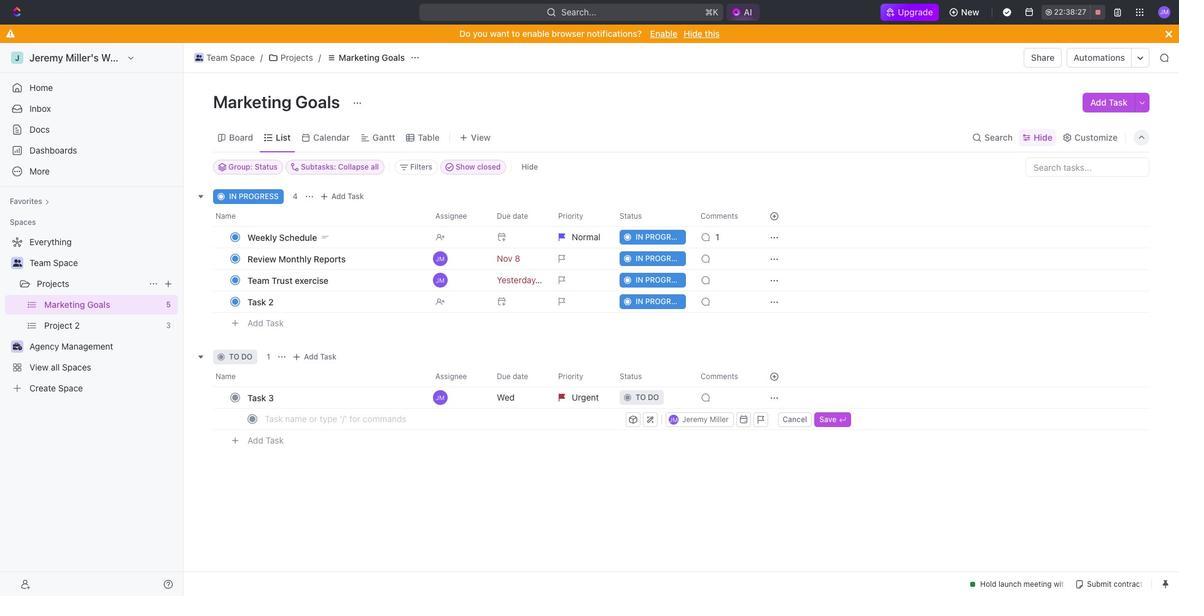 Task type: describe. For each thing, give the bounding box(es) containing it.
22:38:27 button
[[1042, 5, 1106, 20]]

due date button for urgent
[[490, 367, 551, 387]]

trust
[[272, 275, 293, 285]]

1 horizontal spatial marketing goals link
[[324, 50, 408, 65]]

in progress button for review monthly reports
[[613, 248, 694, 270]]

1 horizontal spatial spaces
[[62, 362, 91, 372]]

gantt
[[373, 132, 395, 142]]

1 horizontal spatial team
[[206, 52, 228, 63]]

closed
[[477, 162, 501, 171]]

add up customize
[[1091, 97, 1107, 108]]

user group image
[[195, 55, 203, 61]]

everything
[[29, 237, 72, 247]]

favorites
[[10, 197, 42, 206]]

0 horizontal spatial marketing goals link
[[44, 295, 161, 315]]

save
[[820, 414, 837, 424]]

schedule
[[279, 232, 317, 242]]

1 vertical spatial marketing goals
[[213, 92, 344, 112]]

new button
[[945, 2, 987, 22]]

in progress button for ‎task 2
[[613, 291, 694, 313]]

0 vertical spatial hide
[[684, 28, 703, 39]]

1 horizontal spatial marketing
[[213, 92, 292, 112]]

project 2
[[44, 320, 80, 331]]

2 name from the top
[[216, 372, 236, 381]]

project
[[44, 320, 72, 331]]

table
[[418, 132, 440, 142]]

favorites button
[[5, 194, 55, 209]]

jeremy inside sidebar 'navigation'
[[29, 52, 63, 63]]

assignee for normal
[[436, 211, 467, 221]]

0 vertical spatial team space link
[[191, 50, 258, 65]]

1 horizontal spatial all
[[371, 162, 379, 171]]

2 vertical spatial status
[[620, 372, 642, 381]]

show closed
[[456, 162, 501, 171]]

progress for review monthly reports
[[646, 254, 686, 263]]

team for team trust exercise link
[[248, 275, 270, 285]]

assignee button for normal
[[428, 206, 490, 226]]

enable
[[523, 28, 550, 39]]

2 vertical spatial space
[[58, 383, 83, 393]]

jeremy miller's workspace
[[29, 52, 152, 63]]

ai
[[744, 7, 753, 17]]

in progress for review monthly reports
[[636, 254, 686, 263]]

tree inside sidebar 'navigation'
[[5, 232, 178, 398]]

urgent
[[572, 392, 599, 402]]

0 vertical spatial marketing goals
[[339, 52, 405, 63]]

1 comments from the top
[[701, 211, 739, 221]]

inbox
[[29, 103, 51, 114]]

search
[[985, 132, 1013, 142]]

view button
[[455, 129, 495, 146]]

1 vertical spatial status
[[620, 211, 642, 221]]

team trust exercise
[[248, 275, 329, 285]]

progress for team trust exercise
[[646, 275, 686, 285]]

due date for normal
[[497, 211, 529, 221]]

notifications?
[[587, 28, 642, 39]]

weekly schedule
[[248, 232, 317, 242]]

save button
[[815, 412, 852, 427]]

1 horizontal spatial to
[[512, 28, 520, 39]]

review monthly reports link
[[245, 250, 426, 268]]

in for team trust exercise
[[636, 275, 644, 285]]

2 priority button from the top
[[551, 367, 613, 387]]

in for ‎task 2
[[636, 297, 644, 306]]

Search tasks... text field
[[1027, 158, 1150, 176]]

share button
[[1024, 48, 1063, 68]]

list link
[[274, 129, 291, 146]]

0 horizontal spatial 1
[[267, 352, 270, 361]]

user group image
[[13, 259, 22, 267]]

jeremy miller's workspace, , element
[[11, 52, 23, 64]]

0 vertical spatial status
[[255, 162, 278, 171]]

table link
[[416, 129, 440, 146]]

jm button for review monthly reports
[[428, 248, 490, 270]]

jm for team trust exercise
[[436, 277, 445, 284]]

due for urgent
[[497, 372, 511, 381]]

search button
[[969, 129, 1017, 146]]

0 horizontal spatial to
[[229, 352, 239, 361]]

jm for task 3
[[436, 394, 445, 401]]

agency management
[[29, 341, 113, 351]]

1 priority from the top
[[559, 211, 584, 221]]

‎task 2
[[248, 296, 274, 307]]

review monthly reports
[[248, 253, 346, 264]]

2 horizontal spatial goals
[[382, 52, 405, 63]]

view all spaces link
[[5, 358, 176, 377]]

0 vertical spatial marketing
[[339, 52, 380, 63]]

‎task
[[248, 296, 266, 307]]

2 name button from the top
[[213, 367, 428, 387]]

hide button
[[517, 160, 543, 175]]

all inside view all spaces link
[[51, 362, 60, 372]]

calendar link
[[311, 129, 350, 146]]

to do button
[[613, 387, 694, 409]]

1 status button from the top
[[613, 206, 694, 226]]

goals inside sidebar 'navigation'
[[87, 299, 110, 310]]

add task down collapse
[[332, 192, 364, 201]]

view all spaces
[[29, 362, 91, 372]]

22:38:27
[[1055, 7, 1087, 17]]

4
[[293, 192, 298, 201]]

1 inside 'dropdown button'
[[716, 232, 720, 242]]

create space
[[29, 383, 83, 393]]

group: status
[[229, 162, 278, 171]]

want
[[490, 28, 510, 39]]

team trust exercise link
[[245, 271, 426, 289]]

this
[[705, 28, 720, 39]]

add down the ‎task on the left of the page
[[248, 317, 263, 328]]

2 comments button from the top
[[694, 367, 755, 387]]

project 2 link
[[44, 316, 161, 336]]

date for urgent
[[513, 372, 529, 381]]

1 name button from the top
[[213, 206, 428, 226]]

cancel
[[783, 414, 808, 424]]

agency
[[29, 341, 59, 351]]

5
[[166, 300, 171, 309]]

browser
[[552, 28, 585, 39]]

everything link
[[5, 232, 176, 252]]

1 button
[[694, 226, 755, 248]]

show closed button
[[441, 160, 507, 175]]

upgrade
[[898, 7, 934, 17]]

urgent button
[[551, 387, 613, 409]]

new
[[962, 7, 980, 17]]

jm for review monthly reports
[[436, 255, 445, 262]]

dashboards
[[29, 145, 77, 155]]

miller's
[[66, 52, 99, 63]]

0 vertical spatial do
[[241, 352, 253, 361]]

0 vertical spatial team space
[[206, 52, 255, 63]]

1 horizontal spatial 3
[[269, 392, 274, 403]]

view button
[[455, 123, 495, 152]]

1 horizontal spatial jeremy
[[683, 414, 708, 424]]

more button
[[5, 162, 178, 181]]

jm jeremy miller
[[670, 414, 729, 424]]

upgrade link
[[881, 4, 940, 21]]

do
[[460, 28, 471, 39]]

0 vertical spatial to do
[[229, 352, 253, 361]]

group:
[[229, 162, 253, 171]]

home link
[[5, 78, 178, 98]]

in progress for ‎task 2
[[636, 297, 686, 306]]

docs link
[[5, 120, 178, 139]]

calendar
[[313, 132, 350, 142]]

add down the task 3
[[248, 435, 263, 445]]

more
[[29, 166, 50, 176]]

subtasks:
[[301, 162, 336, 171]]

automations
[[1074, 52, 1126, 63]]

2 for project 2
[[75, 320, 80, 331]]



Task type: locate. For each thing, give the bounding box(es) containing it.
1 vertical spatial view
[[29, 362, 49, 372]]

assignee for urgent
[[436, 372, 467, 381]]

0 horizontal spatial jeremy
[[29, 52, 63, 63]]

0 horizontal spatial goals
[[87, 299, 110, 310]]

assignee up task name or type '/' for commands text box
[[436, 372, 467, 381]]

0 horizontal spatial projects link
[[37, 274, 144, 294]]

add task down ‎task 2
[[248, 317, 284, 328]]

due date button
[[490, 206, 551, 226], [490, 367, 551, 387]]

add task button up task 3 link
[[289, 350, 342, 364]]

1 assignee from the top
[[436, 211, 467, 221]]

1 horizontal spatial /
[[319, 52, 321, 63]]

automations button
[[1068, 49, 1132, 67]]

2 priority from the top
[[559, 372, 584, 381]]

to do inside dropdown button
[[636, 393, 659, 402]]

1 horizontal spatial team space link
[[191, 50, 258, 65]]

business time image
[[13, 343, 22, 350]]

1 vertical spatial team
[[29, 257, 51, 268]]

0 horizontal spatial team space
[[29, 257, 78, 268]]

board
[[229, 132, 253, 142]]

view for view
[[471, 132, 491, 142]]

0 vertical spatial status button
[[613, 206, 694, 226]]

monthly
[[279, 253, 312, 264]]

3
[[166, 321, 171, 330], [269, 392, 274, 403]]

1 priority button from the top
[[551, 206, 613, 226]]

marketing goals
[[339, 52, 405, 63], [213, 92, 344, 112], [44, 299, 110, 310]]

1 vertical spatial team space link
[[29, 253, 176, 273]]

1 vertical spatial priority button
[[551, 367, 613, 387]]

2 for ‎task 2
[[269, 296, 274, 307]]

0 horizontal spatial hide
[[522, 162, 538, 171]]

2 right project
[[75, 320, 80, 331]]

2 right the ‎task on the left of the page
[[269, 296, 274, 307]]

1 horizontal spatial goals
[[295, 92, 340, 112]]

due date for urgent
[[497, 372, 529, 381]]

1 vertical spatial due
[[497, 372, 511, 381]]

0 vertical spatial assignee
[[436, 211, 467, 221]]

spaces down favorites
[[10, 218, 36, 227]]

1 vertical spatial assignee button
[[428, 367, 490, 387]]

team for leftmost 'team space' link
[[29, 257, 51, 268]]

task 3 link
[[245, 389, 426, 406]]

search...
[[562, 7, 597, 17]]

team inside tree
[[29, 257, 51, 268]]

0 vertical spatial name
[[216, 211, 236, 221]]

view for view all spaces
[[29, 362, 49, 372]]

priority up 'normal' dropdown button
[[559, 211, 584, 221]]

cancel button
[[778, 412, 813, 427]]

2 date from the top
[[513, 372, 529, 381]]

add task
[[1091, 97, 1128, 108], [332, 192, 364, 201], [248, 317, 284, 328], [304, 352, 337, 361], [248, 435, 284, 445]]

jeremy right jeremy miller's workspace, , element
[[29, 52, 63, 63]]

collapse
[[338, 162, 369, 171]]

2 vertical spatial marketing goals
[[44, 299, 110, 310]]

do inside dropdown button
[[648, 393, 659, 402]]

2 in progress button from the top
[[613, 248, 694, 270]]

team space
[[206, 52, 255, 63], [29, 257, 78, 268]]

hide right closed
[[522, 162, 538, 171]]

2 vertical spatial goals
[[87, 299, 110, 310]]

projects
[[281, 52, 313, 63], [37, 278, 69, 289]]

0 horizontal spatial projects
[[37, 278, 69, 289]]

0 vertical spatial spaces
[[10, 218, 36, 227]]

due date button for normal
[[490, 206, 551, 226]]

2 comments from the top
[[701, 372, 739, 381]]

1 vertical spatial do
[[648, 393, 659, 402]]

1 in progress button from the top
[[613, 226, 694, 248]]

1 vertical spatial spaces
[[62, 362, 91, 372]]

home
[[29, 82, 53, 93]]

4 in progress button from the top
[[613, 291, 694, 313]]

0 vertical spatial priority
[[559, 211, 584, 221]]

0 horizontal spatial to do
[[229, 352, 253, 361]]

team space down everything
[[29, 257, 78, 268]]

0 vertical spatial due date button
[[490, 206, 551, 226]]

0 horizontal spatial /
[[260, 52, 263, 63]]

0 vertical spatial view
[[471, 132, 491, 142]]

team up the ‎task on the left of the page
[[248, 275, 270, 285]]

2 vertical spatial team
[[248, 275, 270, 285]]

add up task 3 link
[[304, 352, 318, 361]]

to inside dropdown button
[[636, 393, 646, 402]]

view up 'show closed'
[[471, 132, 491, 142]]

marketing goals link
[[324, 50, 408, 65], [44, 295, 161, 315]]

do
[[241, 352, 253, 361], [648, 393, 659, 402]]

gantt link
[[370, 129, 395, 146]]

assignee button up task name or type '/' for commands text box
[[428, 367, 490, 387]]

docs
[[29, 124, 50, 135]]

weekly schedule link
[[245, 228, 426, 246]]

1 vertical spatial assignee
[[436, 372, 467, 381]]

team
[[206, 52, 228, 63], [29, 257, 51, 268], [248, 275, 270, 285]]

projects inside tree
[[37, 278, 69, 289]]

customize button
[[1059, 129, 1122, 146]]

jeremy left miller
[[683, 414, 708, 424]]

1
[[716, 232, 720, 242], [267, 352, 270, 361]]

projects link
[[265, 50, 316, 65], [37, 274, 144, 294]]

2 horizontal spatial to
[[636, 393, 646, 402]]

miller
[[710, 414, 729, 424]]

1 vertical spatial name button
[[213, 367, 428, 387]]

show
[[456, 162, 475, 171]]

add task up task 3 link
[[304, 352, 337, 361]]

all right collapse
[[371, 162, 379, 171]]

1 vertical spatial due date
[[497, 372, 529, 381]]

comments up miller
[[701, 372, 739, 381]]

0 horizontal spatial all
[[51, 362, 60, 372]]

normal
[[572, 232, 601, 242]]

3 inside sidebar 'navigation'
[[166, 321, 171, 330]]

priority up urgent dropdown button
[[559, 372, 584, 381]]

progress for ‎task 2
[[646, 297, 686, 306]]

view inside view all spaces link
[[29, 362, 49, 372]]

name button up weekly schedule link
[[213, 206, 428, 226]]

do you want to enable browser notifications? enable hide this
[[460, 28, 720, 39]]

add task button
[[1084, 93, 1136, 112], [317, 189, 369, 204], [242, 316, 289, 331], [289, 350, 342, 364], [242, 433, 289, 448]]

to do
[[229, 352, 253, 361], [636, 393, 659, 402]]

1 horizontal spatial do
[[648, 393, 659, 402]]

add down subtasks: collapse all
[[332, 192, 346, 201]]

hide inside button
[[522, 162, 538, 171]]

in progress button for team trust exercise
[[613, 269, 694, 291]]

enable
[[651, 28, 678, 39]]

2 horizontal spatial hide
[[1034, 132, 1053, 142]]

1 horizontal spatial team space
[[206, 52, 255, 63]]

add task button down the task 3
[[242, 433, 289, 448]]

1 due date button from the top
[[490, 206, 551, 226]]

tree
[[5, 232, 178, 398]]

view up create
[[29, 362, 49, 372]]

0 vertical spatial team
[[206, 52, 228, 63]]

0 vertical spatial jeremy
[[29, 52, 63, 63]]

2 / from the left
[[319, 52, 321, 63]]

1 vertical spatial 3
[[269, 392, 274, 403]]

add task button up customize
[[1084, 93, 1136, 112]]

comments up the 1 'dropdown button'
[[701, 211, 739, 221]]

1 vertical spatial 2
[[75, 320, 80, 331]]

2 status button from the top
[[613, 367, 694, 387]]

hide button
[[1020, 129, 1057, 146]]

1 vertical spatial name
[[216, 372, 236, 381]]

0 vertical spatial due date
[[497, 211, 529, 221]]

hide
[[684, 28, 703, 39], [1034, 132, 1053, 142], [522, 162, 538, 171]]

2 due from the top
[[497, 372, 511, 381]]

1 vertical spatial to do
[[636, 393, 659, 402]]

add task up customize
[[1091, 97, 1128, 108]]

0 horizontal spatial spaces
[[10, 218, 36, 227]]

filters
[[411, 162, 433, 171]]

assignee button
[[428, 206, 490, 226], [428, 367, 490, 387]]

marketing goals inside sidebar 'navigation'
[[44, 299, 110, 310]]

0 vertical spatial projects
[[281, 52, 313, 63]]

0 horizontal spatial marketing
[[44, 299, 85, 310]]

0 horizontal spatial team
[[29, 257, 51, 268]]

task 3
[[248, 392, 274, 403]]

in progress button
[[613, 226, 694, 248], [613, 248, 694, 270], [613, 269, 694, 291], [613, 291, 694, 313]]

exercise
[[295, 275, 329, 285]]

2 assignee from the top
[[436, 372, 467, 381]]

1 horizontal spatial to do
[[636, 393, 659, 402]]

⌘k
[[706, 7, 719, 17]]

weekly
[[248, 232, 277, 242]]

1 horizontal spatial 2
[[269, 296, 274, 307]]

0 vertical spatial projects link
[[265, 50, 316, 65]]

0 vertical spatial all
[[371, 162, 379, 171]]

jm inside jm jeremy miller
[[670, 416, 679, 423]]

sidebar navigation
[[0, 43, 186, 596]]

marketing inside sidebar 'navigation'
[[44, 299, 85, 310]]

1 / from the left
[[260, 52, 263, 63]]

normal button
[[551, 226, 613, 248]]

0 vertical spatial comments
[[701, 211, 739, 221]]

1 due date from the top
[[497, 211, 529, 221]]

in for review monthly reports
[[636, 254, 644, 263]]

priority button up urgent
[[551, 367, 613, 387]]

assignee button for urgent
[[428, 367, 490, 387]]

management
[[61, 341, 113, 351]]

priority
[[559, 211, 584, 221], [559, 372, 584, 381]]

jm button
[[1155, 2, 1175, 22], [428, 248, 490, 270], [428, 269, 490, 291], [428, 387, 490, 409]]

create
[[29, 383, 56, 393]]

0 vertical spatial 2
[[269, 296, 274, 307]]

status
[[255, 162, 278, 171], [620, 211, 642, 221], [620, 372, 642, 381]]

hide left the this
[[684, 28, 703, 39]]

3 in progress button from the top
[[613, 269, 694, 291]]

create space link
[[5, 379, 176, 398]]

spaces down agency management
[[62, 362, 91, 372]]

0 vertical spatial 3
[[166, 321, 171, 330]]

0 vertical spatial comments button
[[694, 206, 755, 226]]

filters button
[[395, 160, 438, 175]]

1 vertical spatial date
[[513, 372, 529, 381]]

in progress for team trust exercise
[[636, 275, 686, 285]]

view
[[471, 132, 491, 142], [29, 362, 49, 372]]

name
[[216, 211, 236, 221], [216, 372, 236, 381]]

assignee button down show
[[428, 206, 490, 226]]

team space inside sidebar 'navigation'
[[29, 257, 78, 268]]

1 comments button from the top
[[694, 206, 755, 226]]

1 vertical spatial space
[[53, 257, 78, 268]]

agency management link
[[29, 337, 176, 356]]

0 vertical spatial due
[[497, 211, 511, 221]]

hide inside dropdown button
[[1034, 132, 1053, 142]]

1 vertical spatial goals
[[295, 92, 340, 112]]

list
[[276, 132, 291, 142]]

1 due from the top
[[497, 211, 511, 221]]

0 horizontal spatial 2
[[75, 320, 80, 331]]

0 vertical spatial space
[[230, 52, 255, 63]]

team right user group image
[[206, 52, 228, 63]]

tree containing everything
[[5, 232, 178, 398]]

jm button for task 3
[[428, 387, 490, 409]]

status button
[[613, 206, 694, 226], [613, 367, 694, 387]]

1 vertical spatial to
[[229, 352, 239, 361]]

0 horizontal spatial 3
[[166, 321, 171, 330]]

space down everything
[[53, 257, 78, 268]]

1 vertical spatial marketing goals link
[[44, 295, 161, 315]]

1 horizontal spatial projects
[[281, 52, 313, 63]]

1 name from the top
[[216, 211, 236, 221]]

1 horizontal spatial 1
[[716, 232, 720, 242]]

1 assignee button from the top
[[428, 206, 490, 226]]

add task for add task button under the task 3
[[248, 435, 284, 445]]

1 vertical spatial hide
[[1034, 132, 1053, 142]]

due for normal
[[497, 211, 511, 221]]

2 horizontal spatial team
[[248, 275, 270, 285]]

add task button down subtasks: collapse all
[[317, 189, 369, 204]]

add task down the task 3
[[248, 435, 284, 445]]

2 vertical spatial to
[[636, 393, 646, 402]]

hide right search
[[1034, 132, 1053, 142]]

ai button
[[727, 4, 760, 21]]

add
[[1091, 97, 1107, 108], [332, 192, 346, 201], [248, 317, 263, 328], [304, 352, 318, 361], [248, 435, 263, 445]]

add task for add task button on top of customize
[[1091, 97, 1128, 108]]

2 due date button from the top
[[490, 367, 551, 387]]

all up create space
[[51, 362, 60, 372]]

jm button for team trust exercise
[[428, 269, 490, 291]]

comments button
[[694, 206, 755, 226], [694, 367, 755, 387]]

you
[[473, 28, 488, 39]]

team right user group icon
[[29, 257, 51, 268]]

0 vertical spatial name button
[[213, 206, 428, 226]]

0 vertical spatial date
[[513, 211, 529, 221]]

1 vertical spatial comments
[[701, 372, 739, 381]]

customize
[[1075, 132, 1118, 142]]

space down "view all spaces"
[[58, 383, 83, 393]]

0 vertical spatial marketing goals link
[[324, 50, 408, 65]]

1 vertical spatial status button
[[613, 367, 694, 387]]

priority button up normal
[[551, 206, 613, 226]]

1 vertical spatial jeremy
[[683, 414, 708, 424]]

0 horizontal spatial team space link
[[29, 253, 176, 273]]

1 vertical spatial all
[[51, 362, 60, 372]]

2 assignee button from the top
[[428, 367, 490, 387]]

0 horizontal spatial view
[[29, 362, 49, 372]]

view inside view button
[[471, 132, 491, 142]]

name button up task 3 link
[[213, 367, 428, 387]]

1 vertical spatial team space
[[29, 257, 78, 268]]

1 date from the top
[[513, 211, 529, 221]]

0 vertical spatial priority button
[[551, 206, 613, 226]]

workspace
[[101, 52, 152, 63]]

1 vertical spatial projects link
[[37, 274, 144, 294]]

Task name or type '/' for commands text field
[[265, 409, 624, 428]]

0 vertical spatial assignee button
[[428, 206, 490, 226]]

board link
[[227, 129, 253, 146]]

1 vertical spatial due date button
[[490, 367, 551, 387]]

0 vertical spatial 1
[[716, 232, 720, 242]]

2 due date from the top
[[497, 372, 529, 381]]

2 inside "link"
[[75, 320, 80, 331]]

share
[[1032, 52, 1055, 63]]

all
[[371, 162, 379, 171], [51, 362, 60, 372]]

goals
[[382, 52, 405, 63], [295, 92, 340, 112], [87, 299, 110, 310]]

0 horizontal spatial do
[[241, 352, 253, 361]]

add task button down ‎task 2
[[242, 316, 289, 331]]

team space right user group image
[[206, 52, 255, 63]]

add task for add task button underneath ‎task 2
[[248, 317, 284, 328]]

date for normal
[[513, 211, 529, 221]]

assignee down show
[[436, 211, 467, 221]]

space right user group image
[[230, 52, 255, 63]]

assignee
[[436, 211, 467, 221], [436, 372, 467, 381]]



Task type: vqa. For each thing, say whether or not it's contained in the screenshot.
topmost date
yes



